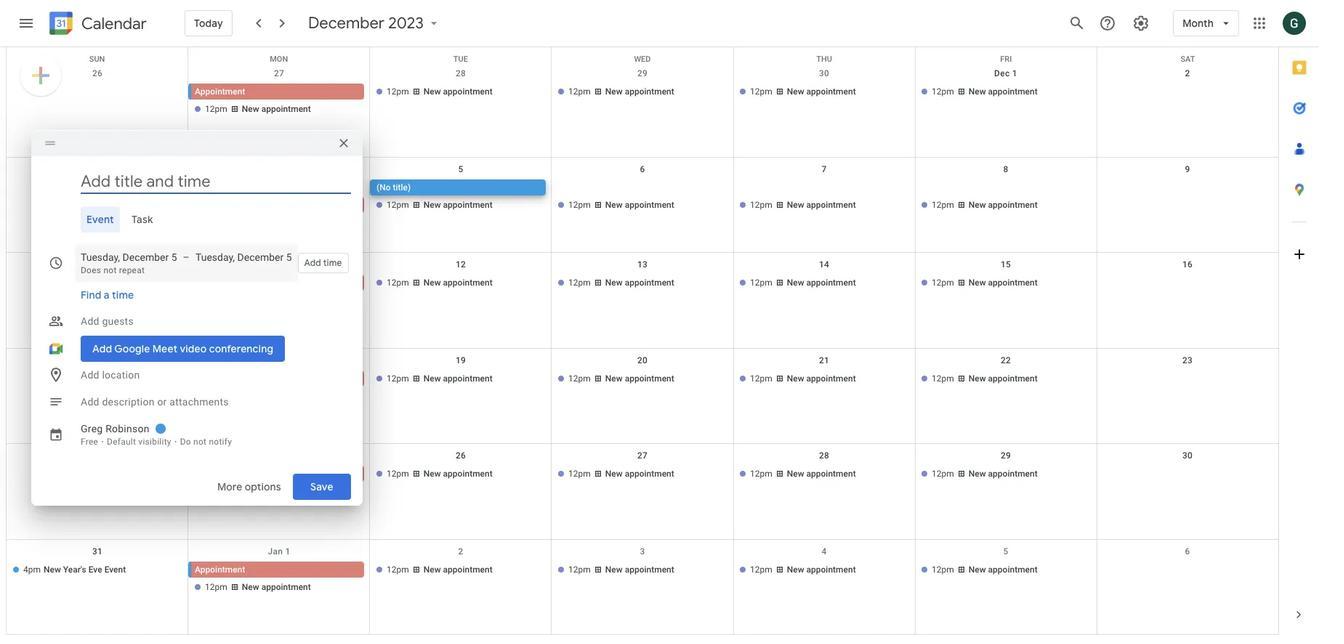 Task type: locate. For each thing, give the bounding box(es) containing it.
26
[[92, 68, 103, 78], [456, 451, 466, 461]]

4pm new year's eve event
[[23, 564, 126, 574]]

2 appointment from the top
[[195, 199, 245, 210]]

0 vertical spatial appointment cell
[[188, 179, 370, 231]]

7 row from the top
[[7, 540, 1278, 635]]

1 vertical spatial 28
[[819, 451, 829, 461]]

1 horizontal spatial 1
[[1012, 68, 1017, 78]]

12pm cell
[[188, 370, 370, 405]]

row containing 10
[[7, 253, 1278, 348]]

add
[[304, 257, 321, 269], [81, 315, 99, 327], [81, 369, 99, 380], [81, 396, 99, 407]]

2
[[1185, 68, 1190, 78], [458, 546, 463, 556]]

1 horizontal spatial not
[[193, 436, 207, 447]]

tuesday, december 5 – tuesday, december 5 does not repeat
[[81, 251, 292, 275]]

attachments
[[170, 396, 229, 407]]

1 right jan
[[285, 546, 290, 556]]

1 horizontal spatial 27
[[637, 451, 648, 461]]

2 tuesday, from the left
[[195, 251, 235, 263]]

appointment for 10
[[195, 278, 245, 288]]

jan
[[268, 546, 283, 556]]

0 vertical spatial not
[[104, 265, 117, 275]]

13
[[637, 259, 648, 270]]

12pm
[[387, 86, 409, 97], [568, 86, 591, 97], [750, 86, 772, 97], [932, 86, 954, 97], [205, 104, 227, 114], [387, 199, 409, 210], [568, 199, 591, 210], [750, 199, 772, 210], [932, 199, 954, 210], [387, 278, 409, 288], [568, 278, 591, 288], [750, 278, 772, 288], [932, 278, 954, 288], [387, 373, 409, 383], [568, 373, 591, 383], [750, 373, 772, 383], [932, 373, 954, 383], [205, 391, 227, 401], [387, 469, 409, 479], [568, 469, 591, 479], [750, 469, 772, 479], [932, 469, 954, 479], [205, 486, 227, 496], [387, 564, 409, 574], [568, 564, 591, 574], [750, 564, 772, 574], [932, 564, 954, 574], [205, 582, 227, 592]]

0 vertical spatial event
[[86, 213, 114, 226]]

0 vertical spatial 2
[[1185, 68, 1190, 78]]

0 horizontal spatial 28
[[456, 68, 466, 78]]

1
[[1012, 68, 1017, 78], [285, 546, 290, 556]]

add for add guests
[[81, 315, 99, 327]]

0 horizontal spatial 29
[[637, 68, 648, 78]]

cell containing (no title)
[[370, 179, 552, 231]]

appointment button
[[191, 84, 364, 100], [191, 197, 364, 213], [191, 275, 364, 291], [191, 561, 364, 577]]

7
[[822, 164, 827, 174]]

add down 17
[[81, 369, 99, 380]]

appointment button for 11
[[191, 275, 364, 291]]

december
[[308, 13, 384, 33], [123, 251, 169, 263], [237, 251, 284, 263]]

notify
[[209, 436, 232, 447]]

not right '10'
[[104, 265, 117, 275]]

appointment button for jan 1
[[191, 561, 364, 577]]

new appointment
[[423, 86, 493, 97], [605, 86, 674, 97], [787, 86, 856, 97], [969, 86, 1038, 97], [242, 104, 311, 114], [423, 199, 493, 210], [605, 199, 674, 210], [787, 199, 856, 210], [969, 199, 1038, 210], [423, 278, 493, 288], [605, 278, 674, 288], [787, 278, 856, 288], [969, 278, 1038, 288], [423, 373, 493, 383], [605, 373, 674, 383], [787, 373, 856, 383], [969, 373, 1038, 383], [423, 469, 493, 479], [605, 469, 674, 479], [787, 469, 856, 479], [969, 469, 1038, 479], [242, 486, 311, 496], [423, 564, 493, 574], [605, 564, 674, 574], [787, 564, 856, 574], [969, 564, 1038, 574], [242, 582, 311, 592]]

greg robinson
[[81, 423, 149, 434]]

1 vertical spatial 3
[[640, 546, 645, 556]]

1 right dec
[[1012, 68, 1017, 78]]

6
[[640, 164, 645, 174], [1185, 546, 1190, 556]]

11
[[274, 259, 284, 270]]

add inside add time button
[[304, 257, 321, 269]]

31
[[92, 546, 103, 556]]

0 vertical spatial 6
[[640, 164, 645, 174]]

1 vertical spatial 1
[[285, 546, 290, 556]]

thu
[[816, 55, 832, 64]]

not
[[104, 265, 117, 275], [193, 436, 207, 447]]

location
[[102, 369, 140, 380]]

0 horizontal spatial 3
[[95, 164, 100, 174]]

1 horizontal spatial 26
[[456, 451, 466, 461]]

28
[[456, 68, 466, 78], [819, 451, 829, 461]]

0 vertical spatial 30
[[819, 68, 829, 78]]

calendar
[[81, 13, 147, 34]]

3 appointment button from the top
[[191, 275, 364, 291]]

1 vertical spatial appointment cell
[[188, 275, 370, 310]]

not right do
[[193, 436, 207, 447]]

row
[[7, 47, 1278, 64], [7, 62, 1278, 157], [7, 157, 1278, 253], [7, 253, 1278, 348], [7, 348, 1278, 444], [7, 444, 1278, 540], [7, 540, 1278, 635]]

(no title)
[[376, 182, 411, 192]]

default visibility
[[107, 436, 171, 447]]

0 horizontal spatial 30
[[819, 68, 829, 78]]

3 row from the top
[[7, 157, 1278, 253]]

event right "eve"
[[104, 564, 126, 574]]

eve
[[88, 564, 102, 574]]

tuesday,
[[81, 251, 120, 263], [195, 251, 235, 263]]

event button
[[81, 206, 120, 232]]

21
[[819, 355, 829, 365]]

appointment for 31
[[195, 564, 245, 574]]

0 horizontal spatial 27
[[274, 68, 284, 78]]

1 vertical spatial 29
[[1001, 451, 1011, 461]]

add right 11
[[304, 257, 321, 269]]

27
[[274, 68, 284, 78], [637, 451, 648, 461]]

0 horizontal spatial 1
[[285, 546, 290, 556]]

2 appointment cell from the top
[[188, 275, 370, 310]]

appointment cell up 11
[[188, 179, 370, 231]]

task
[[131, 213, 153, 226]]

1 appointment cell from the top
[[188, 179, 370, 231]]

row containing 3
[[7, 157, 1278, 253]]

time right 11
[[323, 257, 342, 269]]

add description or attachments
[[81, 396, 229, 407]]

4 appointment button from the top
[[191, 561, 364, 577]]

do
[[180, 436, 191, 447]]

dec 1
[[994, 68, 1017, 78]]

1 horizontal spatial 2
[[1185, 68, 1190, 78]]

new
[[423, 86, 441, 97], [605, 86, 623, 97], [787, 86, 804, 97], [969, 86, 986, 97], [242, 104, 259, 114], [423, 199, 441, 210], [605, 199, 623, 210], [787, 199, 804, 210], [969, 199, 986, 210], [423, 278, 441, 288], [605, 278, 623, 288], [787, 278, 804, 288], [969, 278, 986, 288], [423, 373, 441, 383], [605, 373, 623, 383], [787, 373, 804, 383], [969, 373, 986, 383], [423, 469, 441, 479], [605, 469, 623, 479], [787, 469, 804, 479], [969, 469, 986, 479], [242, 486, 259, 496], [44, 564, 61, 574], [423, 564, 441, 574], [605, 564, 623, 574], [787, 564, 804, 574], [969, 564, 986, 574], [242, 582, 259, 592]]

appointment for 26
[[195, 86, 245, 97]]

1 appointment from the top
[[195, 86, 245, 97]]

1 vertical spatial 27
[[637, 451, 648, 461]]

mon
[[270, 55, 288, 64]]

0 horizontal spatial 2
[[458, 546, 463, 556]]

time right 'a'
[[112, 288, 134, 301]]

add location
[[81, 369, 140, 380]]

23
[[1182, 355, 1193, 365]]

tuesday, right to element
[[195, 251, 235, 263]]

grid
[[6, 47, 1278, 635]]

tab list
[[1279, 47, 1319, 594], [43, 206, 351, 232]]

add down find in the top left of the page
[[81, 315, 99, 327]]

appointment button up 11
[[191, 197, 364, 213]]

add inside add guests dropdown button
[[81, 315, 99, 327]]

1 vertical spatial time
[[112, 288, 134, 301]]

row containing 31
[[7, 540, 1278, 635]]

5
[[458, 164, 463, 174], [171, 251, 177, 263], [286, 251, 292, 263], [1003, 546, 1008, 556]]

appointment
[[443, 86, 493, 97], [625, 86, 674, 97], [806, 86, 856, 97], [988, 86, 1038, 97], [261, 104, 311, 114], [443, 199, 493, 210], [625, 199, 674, 210], [806, 199, 856, 210], [988, 199, 1038, 210], [443, 278, 493, 288], [625, 278, 674, 288], [806, 278, 856, 288], [988, 278, 1038, 288], [443, 373, 493, 383], [625, 373, 674, 383], [806, 373, 856, 383], [988, 373, 1038, 383], [443, 469, 493, 479], [625, 469, 674, 479], [806, 469, 856, 479], [988, 469, 1038, 479], [261, 486, 311, 496], [443, 564, 493, 574], [625, 564, 674, 574], [806, 564, 856, 574], [988, 564, 1038, 574], [261, 582, 311, 592]]

3
[[95, 164, 100, 174], [640, 546, 645, 556]]

december left add time button
[[237, 251, 284, 263]]

appointment cell
[[188, 179, 370, 231], [188, 275, 370, 310]]

0 horizontal spatial tab list
[[43, 206, 351, 232]]

december up repeat
[[123, 251, 169, 263]]

2 row from the top
[[7, 62, 1278, 157]]

5 row from the top
[[7, 348, 1278, 444]]

tuesday, up does
[[81, 251, 120, 263]]

1 horizontal spatial 6
[[1185, 546, 1190, 556]]

task button
[[126, 206, 159, 232]]

appointment button down jan 1
[[191, 561, 364, 577]]

30
[[819, 68, 829, 78], [1182, 451, 1193, 461]]

event left task
[[86, 213, 114, 226]]

add up greg
[[81, 396, 99, 407]]

today button
[[185, 6, 232, 41]]

17
[[92, 355, 103, 365]]

1 vertical spatial 26
[[456, 451, 466, 461]]

time
[[323, 257, 342, 269], [112, 288, 134, 301]]

1 appointment button from the top
[[191, 84, 364, 100]]

1 horizontal spatial time
[[323, 257, 342, 269]]

0 horizontal spatial not
[[104, 265, 117, 275]]

0 horizontal spatial time
[[112, 288, 134, 301]]

appointment button for 27
[[191, 84, 364, 100]]

16
[[1182, 259, 1193, 270]]

appointment cell down 11
[[188, 275, 370, 310]]

appointment
[[195, 86, 245, 97], [195, 199, 245, 210], [195, 278, 245, 288], [195, 564, 245, 574]]

29
[[637, 68, 648, 78], [1001, 451, 1011, 461]]

4pm
[[23, 564, 41, 574]]

wed
[[634, 55, 651, 64]]

4 appointment from the top
[[195, 564, 245, 574]]

0 horizontal spatial 26
[[92, 68, 103, 78]]

3 appointment from the top
[[195, 278, 245, 288]]

(no title) button
[[370, 179, 546, 195]]

1 for dec 1
[[1012, 68, 1017, 78]]

event
[[86, 213, 114, 226], [104, 564, 126, 574]]

0 vertical spatial time
[[323, 257, 342, 269]]

appointment button down 11
[[191, 275, 364, 291]]

0 vertical spatial 1
[[1012, 68, 1017, 78]]

0 horizontal spatial tuesday,
[[81, 251, 120, 263]]

12pm button
[[188, 388, 364, 404]]

0 vertical spatial 28
[[456, 68, 466, 78]]

cell containing 12pm
[[188, 466, 370, 501]]

1 row from the top
[[7, 47, 1278, 64]]

row containing 17
[[7, 348, 1278, 444]]

appointment button down the mon
[[191, 84, 364, 100]]

0 vertical spatial 26
[[92, 68, 103, 78]]

does
[[81, 265, 101, 275]]

not inside "tuesday, december 5 – tuesday, december 5 does not repeat"
[[104, 265, 117, 275]]

december left the 2023
[[308, 13, 384, 33]]

8
[[1003, 164, 1008, 174]]

22
[[1001, 355, 1011, 365]]

4 row from the top
[[7, 253, 1278, 348]]

19
[[456, 355, 466, 365]]

cell
[[7, 84, 188, 118], [188, 84, 370, 118], [1097, 84, 1278, 118], [7, 179, 188, 231], [370, 179, 552, 231], [1097, 179, 1278, 231], [7, 275, 188, 310], [1097, 275, 1278, 310], [7, 370, 188, 405], [1097, 370, 1278, 405], [7, 466, 188, 501], [188, 466, 370, 501], [1097, 466, 1278, 501], [188, 561, 370, 596], [1097, 561, 1278, 596]]

1 vertical spatial event
[[104, 564, 126, 574]]

1 horizontal spatial 30
[[1182, 451, 1193, 461]]

1 horizontal spatial tuesday,
[[195, 251, 235, 263]]



Task type: vqa. For each thing, say whether or not it's contained in the screenshot.
heading
no



Task type: describe. For each thing, give the bounding box(es) containing it.
(no
[[376, 182, 391, 192]]

1 vertical spatial not
[[193, 436, 207, 447]]

robinson
[[105, 423, 149, 434]]

1 horizontal spatial tab list
[[1279, 47, 1319, 594]]

0 vertical spatial 3
[[95, 164, 100, 174]]

20
[[637, 355, 648, 365]]

Add title and time text field
[[81, 170, 351, 192]]

today
[[194, 17, 223, 30]]

event inside grid
[[104, 564, 126, 574]]

10
[[92, 259, 103, 270]]

find a time
[[81, 288, 134, 301]]

find a time button
[[75, 282, 140, 308]]

december 2023 button
[[302, 13, 447, 33]]

1 for jan 1
[[285, 546, 290, 556]]

1 horizontal spatial 28
[[819, 451, 829, 461]]

main drawer image
[[17, 15, 35, 32]]

15
[[1001, 259, 1011, 270]]

year's
[[63, 564, 86, 574]]

a
[[104, 288, 109, 301]]

calendar heading
[[78, 13, 147, 34]]

0 horizontal spatial december
[[123, 251, 169, 263]]

0 vertical spatial 29
[[637, 68, 648, 78]]

2023
[[388, 13, 424, 33]]

1 vertical spatial 30
[[1182, 451, 1193, 461]]

9
[[1185, 164, 1190, 174]]

1 horizontal spatial 29
[[1001, 451, 1011, 461]]

2 appointment button from the top
[[191, 197, 364, 213]]

guests
[[102, 315, 134, 327]]

event inside button
[[86, 213, 114, 226]]

month button
[[1173, 6, 1239, 41]]

12
[[456, 259, 466, 270]]

sun
[[89, 55, 105, 64]]

add for add description or attachments
[[81, 396, 99, 407]]

repeat
[[119, 265, 145, 275]]

december 2023
[[308, 13, 424, 33]]

add guests
[[81, 315, 134, 327]]

description
[[102, 396, 155, 407]]

add time
[[304, 257, 342, 269]]

dec
[[994, 68, 1010, 78]]

1 vertical spatial 6
[[1185, 546, 1190, 556]]

grid containing 26
[[6, 47, 1278, 635]]

jan 1
[[268, 546, 290, 556]]

0 horizontal spatial 6
[[640, 164, 645, 174]]

or
[[157, 396, 167, 407]]

appointment cell for 5
[[188, 179, 370, 231]]

18
[[274, 355, 284, 365]]

to element
[[183, 250, 190, 264]]

find
[[81, 288, 101, 301]]

default
[[107, 436, 136, 447]]

14
[[819, 259, 829, 270]]

calendar element
[[47, 9, 147, 41]]

tab list containing event
[[43, 206, 351, 232]]

1 vertical spatial 2
[[458, 546, 463, 556]]

2 horizontal spatial december
[[308, 13, 384, 33]]

1 horizontal spatial december
[[237, 251, 284, 263]]

6 row from the top
[[7, 444, 1278, 540]]

month
[[1183, 17, 1214, 30]]

12pm inside button
[[205, 391, 227, 401]]

do not notify
[[180, 436, 232, 447]]

add for add location
[[81, 369, 99, 380]]

appointment cell for 12
[[188, 275, 370, 310]]

sat
[[1181, 55, 1195, 64]]

settings menu image
[[1132, 15, 1150, 32]]

greg
[[81, 423, 103, 434]]

title)
[[393, 182, 411, 192]]

1 horizontal spatial 3
[[640, 546, 645, 556]]

tue
[[453, 55, 468, 64]]

free
[[81, 436, 98, 447]]

add for add time
[[304, 257, 321, 269]]

row containing sun
[[7, 47, 1278, 64]]

appointment for 3
[[195, 199, 245, 210]]

fri
[[1000, 55, 1012, 64]]

4
[[822, 546, 827, 556]]

add time button
[[298, 253, 349, 273]]

0 vertical spatial 27
[[274, 68, 284, 78]]

1 tuesday, from the left
[[81, 251, 120, 263]]

add guests button
[[75, 308, 351, 334]]

visibility
[[138, 436, 171, 447]]

–
[[183, 251, 190, 263]]



